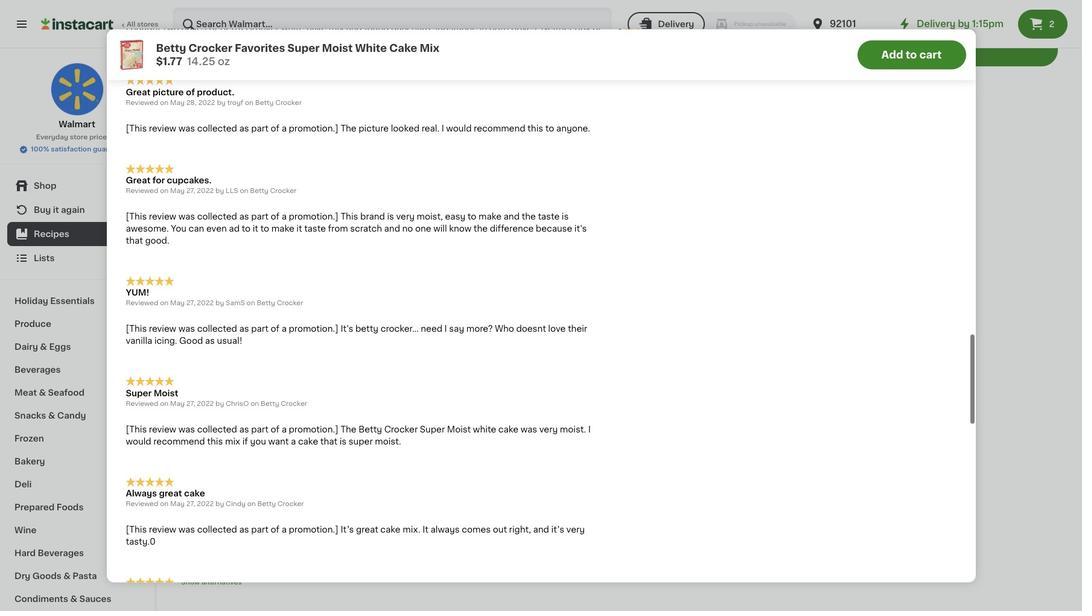 Task type: vqa. For each thing, say whether or not it's contained in the screenshot.
the leftmost '12'
no



Task type: describe. For each thing, give the bounding box(es) containing it.
everyday store prices link
[[36, 133, 118, 143]]

meat
[[14, 389, 37, 397]]

good
[[179, 338, 203, 346]]

part for yum!
[[251, 326, 269, 334]]

tasty.0
[[126, 539, 156, 547]]

no inside "[this review was collected as part of a promotion.] this brand is very moist, easy to make and the taste is awesome. you can even ad to it to make it taste from scratch and no one will know the difference because it's that good."
[[403, 225, 413, 233]]

16 drops yellow food coloring, or as needed
[[568, 235, 665, 255]]

to left the anyone.
[[546, 125, 555, 133]]

coloring, for 4
[[439, 247, 477, 255]]

good.
[[145, 237, 169, 246]]

of inside 'great picture of product. reviewed on may 28, 2022 by troyf on betty crocker'
[[186, 88, 195, 97]]

recommend inside [this review was collected as part of a promotion.] the betty crocker super moist white cake was very moist.  i would recommend this  mix if you want a cake that is super moist.
[[154, 438, 205, 447]]

1 for second decrement quantity image from the right
[[360, 212, 364, 220]]

wine link
[[7, 519, 147, 542]]

0 vertical spatial store
[[293, 56, 315, 65]]

2 horizontal spatial is
[[562, 213, 569, 221]]

0 horizontal spatial moist.
[[375, 438, 402, 447]]

mix
[[420, 43, 440, 53]]

decrement quantity image for 1 18.25-ounce package white cake mix
[[186, 209, 201, 223]]

of inside the [this review was collected as part of a promotion.] it's betty crocker... need i say more? who doesnt love their vanilla icing. good as usual!
[[271, 326, 280, 334]]

always great cake reviewed on may 27, 2022 by cindy on betty crocker
[[126, 490, 304, 508]]

may inside yum! reviewed on may 27, 2022 by sams on betty crocker
[[170, 301, 185, 307]]

[this for [this review was collected as part of a promotion.] it's betty crocker... need i say more? who doesnt love their vanilla icing. good as usual!
[[126, 326, 147, 334]]

white inside [this review was collected as part of a promotion.] the betty crocker super moist white cake was very moist.  i would recommend this  mix if you want a cake that is super moist.
[[473, 426, 497, 434]]

[this review was collected as part of a promotion.] the picture looked real. i would recommend this to anyone.
[[126, 125, 591, 133]]

a for picture
[[282, 125, 287, 133]]

& left pasta at the bottom left of the page
[[64, 573, 71, 581]]

was for great
[[179, 527, 195, 535]]

[this for [this review was collected as part of a promotion.] it's great cake mix. it always comes out right, and it's very tasty.0
[[126, 527, 147, 535]]

review for moist
[[149, 426, 176, 434]]

everyday store prices
[[36, 134, 111, 141]]

2022 inside always great cake reviewed on may 27, 2022 by cindy on betty crocker
[[197, 502, 214, 508]]

very inside "[this review was collected as part of a promotion.] this brand is very moist, easy to make and the taste is awesome. you can even ad to it to make it taste from scratch and no one will know the difference because it's that good."
[[397, 213, 415, 221]]

add to cart
[[882, 50, 943, 59]]

easy
[[445, 213, 466, 221]]

unselect item image
[[269, 101, 280, 112]]

reviewed inside always great cake reviewed on may 27, 2022 by cindy on betty crocker
[[126, 502, 158, 508]]

$1.77 inside $1.77 show alternatives
[[181, 295, 202, 304]]

& for snacks
[[48, 412, 55, 420]]

signs
[[271, 36, 294, 45]]

reviewed inside 'great picture of product. reviewed on may 28, 2022 by troyf on betty crocker'
[[126, 100, 158, 106]]

usual!
[[217, 338, 243, 346]]

satisfaction
[[51, 146, 91, 153]]

was inside i bought two boxes of betty crocker white cake mix and found dark hard substance in both boxes. neither box or the bag was completely intact, no signs of tampering.
[[160, 36, 177, 45]]

great inside [this review was collected as part of a promotion.] it's great cake mix. it always comes out right, and it's very tasty.0
[[356, 527, 379, 535]]

increment quantity image up difference
[[524, 209, 538, 223]]

super
[[349, 438, 373, 447]]

28,
[[186, 100, 197, 106]]

2022 inside super moist reviewed on may 27, 2022 by chriso on betty crocker
[[197, 401, 214, 408]]

the inside i bought two boxes of betty crocker white cake mix and found dark hard substance in both boxes. neither box or the bag was completely intact, no signs of tampering.
[[126, 36, 140, 45]]

dry
[[14, 573, 30, 581]]

to right the 'ad'
[[242, 225, 251, 233]]

1 for decrement quantity icon related to 1 18.25-ounce package white cake mix
[[231, 212, 235, 220]]

of right signs
[[296, 36, 305, 45]]

show inside $1.77 show alternatives
[[181, 309, 200, 316]]

decrement quantity image for 1 cup water
[[186, 504, 201, 518]]

great inside always great cake reviewed on may 27, 2022 by cindy on betty crocker
[[159, 490, 182, 499]]

dry goods & pasta link
[[7, 565, 147, 588]]

was for picture
[[179, 125, 195, 133]]

1 horizontal spatial is
[[387, 213, 394, 221]]

1 cup water
[[181, 530, 230, 538]]

chriso
[[226, 401, 249, 408]]

add for add to cart
[[882, 50, 904, 59]]

14.25
[[187, 56, 215, 66]]

stores
[[137, 21, 159, 28]]

1 horizontal spatial it
[[253, 225, 258, 233]]

add to cart button
[[858, 40, 967, 69]]

may inside always great cake reviewed on may 27, 2022 by cindy on betty crocker
[[170, 502, 185, 508]]

mix inside [this review was collected as part of a promotion.] the betty crocker super moist white cake was very moist.  i would recommend this  mix if you want a cake that is super moist.
[[225, 438, 240, 447]]

review for for
[[149, 213, 176, 221]]

delivery for delivery by 1:15pm
[[918, 19, 956, 28]]

100% satisfaction guarantee
[[31, 146, 128, 153]]

betty inside always great cake reviewed on may 27, 2022 by cindy on betty crocker
[[258, 502, 276, 508]]

0 vertical spatial moist.
[[560, 426, 587, 434]]

and up difference
[[504, 213, 520, 221]]

prepared
[[14, 504, 55, 512]]

by inside great for cupcakes. reviewed on may 27, 2022 by lls on betty crocker
[[216, 188, 224, 195]]

as inside [this review was collected as part of a promotion.] it's great cake mix. it always comes out right, and it's very tasty.0
[[239, 527, 249, 535]]

availability.
[[317, 56, 365, 65]]

suggestions
[[181, 56, 234, 65]]

may inside 'great picture of product. reviewed on may 28, 2022 by troyf on betty crocker'
[[170, 100, 185, 106]]

betty inside [this review was collected as part of a promotion.] the betty crocker super moist white cake was very moist.  i would recommend this  mix if you want a cake that is super moist.
[[359, 426, 382, 434]]

as up "usual!"
[[239, 326, 249, 334]]

white inside i bought two boxes of betty crocker white cake mix and found dark hard substance in both boxes. neither box or the bag was completely intact, no signs of tampering.
[[281, 24, 305, 32]]

crocker inside super moist reviewed on may 27, 2022 by chriso on betty crocker
[[281, 401, 307, 408]]

4
[[439, 235, 445, 243]]

i inside the [this review was collected as part of a promotion.] it's betty crocker... need i say more? who doesnt love their vanilla icing. good as usual!
[[445, 326, 447, 334]]

drops for 16
[[579, 235, 605, 243]]

sams
[[226, 301, 245, 307]]

lists
[[34, 254, 55, 263]]

crocker inside 'great picture of product. reviewed on may 28, 2022 by troyf on betty crocker'
[[276, 100, 302, 106]]

super moist reviewed on may 27, 2022 by chriso on betty crocker
[[126, 390, 307, 408]]

food for yellow
[[637, 235, 657, 243]]

cake inside i bought two boxes of betty crocker white cake mix and found dark hard substance in both boxes. neither box or the bag was completely intact, no signs of tampering.
[[307, 24, 327, 32]]

icing.
[[155, 338, 177, 346]]

2022 inside yum! reviewed on may 27, 2022 by sams on betty crocker
[[197, 301, 214, 307]]

vegetable
[[338, 530, 381, 538]]

wine
[[14, 527, 36, 535]]

betty
[[356, 326, 379, 334]]

deli
[[14, 481, 32, 489]]

27, inside always great cake reviewed on may 27, 2022 by cindy on betty crocker
[[186, 502, 195, 508]]

neither
[[542, 24, 573, 32]]

2
[[1050, 20, 1055, 28]]

drops for 4
[[447, 235, 472, 243]]

mix inside i bought two boxes of betty crocker white cake mix and found dark hard substance in both boxes. neither box or the bag was completely intact, no signs of tampering.
[[329, 24, 344, 32]]

needed for 16 drops yellow food coloring, or as needed
[[632, 247, 665, 255]]

dry goods & pasta
[[14, 573, 97, 581]]

part for always great cake
[[251, 527, 269, 535]]

very inside [this review was collected as part of a promotion.] the betty crocker super moist white cake was very moist.  i would recommend this  mix if you want a cake that is super moist.
[[540, 426, 558, 434]]

no inside i bought two boxes of betty crocker white cake mix and found dark hard substance in both boxes. neither box or the bag was completely intact, no signs of tampering.
[[258, 36, 269, 45]]

tampering.
[[307, 36, 353, 45]]

items
[[556, 56, 579, 65]]

2022 inside 'great picture of product. reviewed on may 28, 2022 by troyf on betty crocker'
[[198, 100, 215, 106]]

1 vertical spatial you
[[181, 347, 206, 360]]

ingredients
[[944, 37, 1006, 47]]

cup for ⅓
[[319, 530, 336, 538]]

walmart link
[[50, 63, 104, 130]]

are
[[236, 56, 250, 65]]

to inside button
[[1008, 37, 1020, 47]]

as down troyf
[[239, 125, 249, 133]]

great for great picture of product.
[[126, 88, 151, 97]]

it's
[[575, 225, 587, 233]]

0 vertical spatial beverages
[[14, 366, 61, 374]]

holiday essentials
[[14, 297, 95, 306]]

1 vertical spatial taste
[[304, 225, 326, 233]]

walmart logo image
[[50, 63, 104, 116]]

quantities.
[[600, 56, 644, 65]]

use
[[367, 56, 383, 65]]

reviewed inside yum! reviewed on may 27, 2022 by sams on betty crocker
[[126, 301, 158, 307]]

seafood
[[48, 389, 85, 397]]

reviewed inside great for cupcakes. reviewed on may 27, 2022 by lls on betty crocker
[[126, 188, 158, 195]]

collected for reviewed
[[197, 426, 237, 434]]

by inside always great cake reviewed on may 27, 2022 by cindy on betty crocker
[[216, 502, 224, 508]]

in
[[480, 24, 487, 32]]

[this review was collected as part of a promotion.] it's betty crocker... need i say more? who doesnt love their vanilla icing. good as usual!
[[126, 326, 588, 346]]

and right items
[[582, 56, 598, 65]]

super inside super moist reviewed on may 27, 2022 by chriso on betty crocker
[[126, 390, 152, 398]]

of inside [this review was collected as part of a promotion.] the betty crocker super moist white cake was very moist.  i would recommend this  mix if you want a cake that is super moist.
[[271, 426, 280, 434]]

of inside "[this review was collected as part of a promotion.] this brand is very moist, easy to make and the taste is awesome. you can even ad to it to make it taste from scratch and no one will know the difference because it's that good."
[[271, 213, 280, 221]]

that inside "[this review was collected as part of a promotion.] this brand is very moist, easy to make and the taste is awesome. you can even ad to it to make it taste from scratch and no one will know the difference because it's that good."
[[126, 237, 143, 246]]

was for moist
[[179, 426, 195, 434]]

1 vertical spatial store
[[70, 134, 88, 141]]

crocker inside [this review was collected as part of a promotion.] the betty crocker super moist white cake was very moist.  i would recommend this  mix if you want a cake that is super moist.
[[385, 426, 418, 434]]

bakery
[[14, 458, 45, 466]]

because
[[536, 225, 573, 233]]

a for betty
[[282, 426, 287, 434]]

delivery by 1:15pm
[[918, 19, 1004, 28]]

reviewed inside super moist reviewed on may 27, 2022 by chriso on betty crocker
[[126, 401, 158, 408]]

beverages link
[[7, 359, 147, 382]]

white inside "1 18.25-ounce package white cake mix"
[[181, 247, 205, 255]]

1:15pm
[[973, 19, 1004, 28]]

product group containing ⅓ cup vegetable oil
[[310, 390, 414, 576]]

super inside [this review was collected as part of a promotion.] the betty crocker super moist white cake was very moist.  i would recommend this  mix if you want a cake that is super moist.
[[420, 426, 445, 434]]

crocker inside i bought two boxes of betty crocker white cake mix and found dark hard substance in both boxes. neither box or the bag was completely intact, no signs of tampering.
[[246, 24, 279, 32]]

super inside 'betty crocker favorites super moist white cake mix $1.77 14.25 oz'
[[288, 43, 320, 53]]

of up completely
[[209, 24, 218, 32]]

list
[[462, 56, 475, 65]]

white
[[355, 43, 387, 53]]

3 left eggs
[[310, 235, 316, 243]]

cindy
[[226, 502, 246, 508]]

collected for of
[[197, 125, 237, 133]]

as inside "[this review was collected as part of a promotion.] this brand is very moist, easy to make and the taste is awesome. you can even ad to it to make it taste from scratch and no one will know the difference because it's that good."
[[239, 213, 249, 221]]

0 vertical spatial recommend
[[474, 125, 526, 133]]

would inside [this review was collected as part of a promotion.] the betty crocker super moist white cake was very moist.  i would recommend this  mix if you want a cake that is super moist.
[[126, 438, 151, 447]]

3 right 5
[[952, 46, 957, 54]]

great for great for cupcakes.
[[126, 177, 151, 185]]

0 vertical spatial this
[[528, 125, 544, 133]]

crocker...
[[381, 326, 419, 334]]

betty inside great for cupcakes. reviewed on may 27, 2022 by lls on betty crocker
[[250, 188, 269, 195]]

2 alternatives from the top
[[202, 580, 242, 586]]

cupcakes.
[[167, 177, 212, 185]]

scratch
[[350, 225, 382, 233]]

16
[[568, 235, 577, 243]]

needed for 4 drops red food coloring, or as needed
[[503, 247, 536, 255]]

or for 16 drops yellow food coloring, or as needed
[[608, 247, 617, 255]]

you inside "[this review was collected as part of a promotion.] this brand is very moist, easy to make and the taste is awesome. you can even ad to it to make it taste from scratch and no one will know the difference because it's that good."
[[171, 225, 187, 233]]

as up may
[[205, 338, 215, 346]]

both
[[490, 24, 509, 32]]

moist inside [this review was collected as part of a promotion.] the betty crocker super moist white cake was very moist.  i would recommend this  mix if you want a cake that is super moist.
[[447, 426, 471, 434]]

cake
[[390, 43, 418, 53]]

this inside [this review was collected as part of a promotion.] the betty crocker super moist white cake was very moist.  i would recommend this  mix if you want a cake that is super moist.
[[207, 438, 223, 447]]

hard beverages
[[14, 550, 84, 558]]

alternatives inside $1.77 show alternatives
[[202, 309, 242, 316]]

to right "list"
[[477, 56, 485, 65]]

may inside super moist reviewed on may 27, 2022 by chriso on betty crocker
[[170, 401, 185, 408]]

ounce
[[214, 235, 241, 243]]

the for betty
[[341, 426, 357, 434]]

crocker inside yum! reviewed on may 27, 2022 by sams on betty crocker
[[277, 301, 303, 307]]

cake inside [this review was collected as part of a promotion.] it's great cake mix. it always comes out right, and it's very tasty.0
[[381, 527, 401, 535]]

holiday
[[14, 297, 48, 306]]

collected for cupcakes.
[[197, 213, 237, 221]]

box
[[575, 24, 591, 32]]

product group containing 16 drops yellow food coloring, or as needed
[[568, 95, 672, 306]]

bought
[[131, 24, 161, 32]]

found
[[364, 24, 389, 32]]

by right the 7
[[959, 19, 971, 28]]

already
[[241, 347, 292, 360]]

of inside [this review was collected as part of a promotion.] it's great cake mix. it always comes out right, and it's very tasty.0
[[271, 527, 280, 535]]

all stores link
[[41, 7, 159, 41]]

recipes
[[34, 230, 69, 239]]

always
[[126, 490, 157, 499]]

betty inside yum! reviewed on may 27, 2022 by sams on betty crocker
[[257, 301, 275, 307]]

need
[[421, 326, 443, 334]]

picture inside 'great picture of product. reviewed on may 28, 2022 by troyf on betty crocker'
[[153, 88, 184, 97]]

cart inside button
[[1022, 37, 1044, 47]]

moist inside super moist reviewed on may 27, 2022 by chriso on betty crocker
[[154, 390, 178, 398]]

⅓
[[310, 530, 317, 538]]

to inside button
[[906, 50, 918, 59]]



Task type: locate. For each thing, give the bounding box(es) containing it.
3 part from the top
[[251, 326, 269, 334]]

needed inside 4 drops red food coloring, or as needed
[[503, 247, 536, 255]]

intact,
[[229, 36, 256, 45]]

mix up tampering.
[[329, 24, 344, 32]]

0 vertical spatial alternatives
[[202, 309, 242, 316]]

to up package
[[261, 225, 269, 233]]

increment quantity image
[[266, 209, 280, 223], [524, 209, 538, 223], [266, 504, 280, 518]]

2 coloring, from the left
[[568, 247, 606, 255]]

who
[[495, 326, 515, 334]]

0 vertical spatial taste
[[538, 213, 560, 221]]

drops inside 16 drops yellow food coloring, or as needed
[[579, 235, 605, 243]]

betty inside i bought two boxes of betty crocker white cake mix and found dark hard substance in both boxes. neither box or the bag was completely intact, no signs of tampering.
[[220, 24, 244, 32]]

1 18.25-ounce package white cake mix
[[181, 235, 281, 255]]

2 vertical spatial super
[[420, 426, 445, 434]]

may inside great for cupcakes. reviewed on may 27, 2022 by lls on betty crocker
[[170, 188, 185, 195]]

1 vertical spatial add
[[882, 50, 904, 59]]

1 horizontal spatial needed
[[632, 247, 665, 255]]

moist inside 'betty crocker favorites super moist white cake mix $1.77 14.25 oz'
[[322, 43, 353, 53]]

0 vertical spatial no
[[258, 36, 269, 45]]

4 27, from the top
[[186, 502, 195, 508]]

may
[[170, 100, 185, 106], [170, 188, 185, 195], [170, 301, 185, 307], [170, 401, 185, 408], [170, 502, 185, 508]]

service type group
[[628, 12, 797, 36]]

2 horizontal spatial super
[[420, 426, 445, 434]]

2 food from the left
[[637, 235, 657, 243]]

None search field
[[173, 7, 613, 41]]

part for great picture of product.
[[251, 125, 269, 133]]

0 horizontal spatial great
[[159, 490, 182, 499]]

1 needed from the left
[[503, 247, 536, 255]]

increment quantity image for 1 cup water
[[266, 504, 280, 518]]

essentials
[[50, 297, 95, 306]]

4 part from the top
[[251, 426, 269, 434]]

decrement quantity image
[[315, 209, 329, 223], [573, 209, 587, 223]]

part inside "[this review was collected as part of a promotion.] this brand is very moist, easy to make and the taste is awesome. you can even ad to it to make it taste from scratch and no one will know the difference because it's that good."
[[251, 213, 269, 221]]

review inside the [this review was collected as part of a promotion.] it's betty crocker... need i say more? who doesnt love their vanilla icing. good as usual!
[[149, 326, 176, 334]]

1 vertical spatial cart
[[920, 50, 943, 59]]

1 the from the top
[[341, 125, 357, 133]]

[this for [this review was collected as part of a promotion.] the picture looked real. i would recommend this to anyone.
[[126, 125, 147, 133]]

0 horizontal spatial add
[[882, 50, 904, 59]]

2 show alternatives button from the top
[[181, 579, 285, 588]]

the
[[341, 125, 357, 133], [341, 426, 357, 434]]

review inside [this review was collected as part of a promotion.] it's great cake mix. it always comes out right, and it's very tasty.0
[[149, 527, 176, 535]]

1 horizontal spatial food
[[637, 235, 657, 243]]

0 horizontal spatial coloring,
[[439, 247, 477, 255]]

may down cupcakes.
[[170, 188, 185, 195]]

2 great from the top
[[126, 177, 151, 185]]

mix
[[329, 24, 344, 32], [230, 247, 246, 255], [225, 438, 240, 447]]

cake
[[307, 24, 327, 32], [207, 247, 228, 255], [499, 426, 519, 434], [298, 438, 318, 447], [184, 490, 205, 499], [381, 527, 401, 535]]

and inside [this review was collected as part of a promotion.] it's great cake mix. it always comes out right, and it's very tasty.0
[[534, 527, 550, 535]]

0 vertical spatial white
[[281, 24, 305, 32]]

part down 'unselect item' icon on the left top of page
[[251, 125, 269, 133]]

0 horizontal spatial taste
[[304, 225, 326, 233]]

that down awesome.
[[126, 237, 143, 246]]

review inside "[this review was collected as part of a promotion.] this brand is very moist, easy to make and the taste is awesome. you can even ad to it to make it taste from scratch and no one will know the difference because it's that good."
[[149, 213, 176, 221]]

3 promotion.] from the top
[[289, 326, 339, 334]]

this left "if" at the left bottom of page
[[207, 438, 223, 447]]

crocker inside great for cupcakes. reviewed on may 27, 2022 by lls on betty crocker
[[270, 188, 297, 195]]

[this review was collected as part of a promotion.] this brand is very moist, easy to make and the taste is awesome. you can even ad to it to make it taste from scratch and no one will know the difference because it's that good.
[[126, 213, 587, 246]]

add inside button
[[882, 50, 904, 59]]

eggs
[[318, 235, 339, 243]]

that
[[126, 237, 143, 246], [321, 438, 338, 447]]

1 [this from the top
[[126, 125, 147, 133]]

2 vertical spatial moist
[[447, 426, 471, 434]]

promotion.] for great
[[289, 527, 339, 535]]

& right meat
[[39, 389, 46, 397]]

bag
[[142, 36, 158, 45]]

cart inside button
[[920, 50, 943, 59]]

1 inside "1 18.25-ounce package white cake mix"
[[181, 235, 185, 243]]

2 horizontal spatial white
[[473, 426, 497, 434]]

dairy
[[14, 343, 38, 352]]

ingredients
[[181, 30, 258, 43]]

2 review from the top
[[149, 213, 176, 221]]

by down product.
[[217, 100, 226, 106]]

hard
[[14, 550, 36, 558]]

the left looked
[[341, 125, 357, 133]]

2 the from the top
[[341, 426, 357, 434]]

picture left product.
[[153, 88, 184, 97]]

promotion.] for brand
[[289, 213, 339, 221]]

0 vertical spatial would
[[447, 125, 472, 133]]

great right it's at bottom left
[[356, 527, 379, 535]]

decrement quantity image up from at left
[[315, 209, 329, 223]]

3 review from the top
[[149, 326, 176, 334]]

1 horizontal spatial make
[[479, 213, 502, 221]]

the up difference
[[522, 213, 536, 221]]

[this
[[126, 125, 147, 133], [126, 213, 147, 221], [126, 326, 147, 334], [126, 426, 147, 434], [126, 527, 147, 535]]

betty inside super moist reviewed on may 27, 2022 by chriso on betty crocker
[[261, 401, 279, 408]]

2022 down cupcakes.
[[197, 188, 214, 195]]

part for great for cupcakes.
[[251, 213, 269, 221]]

that inside [this review was collected as part of a promotion.] the betty crocker super moist white cake was very moist.  i would recommend this  mix if you want a cake that is super moist.
[[321, 438, 338, 447]]

is up because
[[562, 213, 569, 221]]

1 vertical spatial very
[[540, 426, 558, 434]]

you may already have
[[181, 347, 327, 360]]

increment quantity image right cindy
[[266, 504, 280, 518]]

part inside the [this review was collected as part of a promotion.] it's betty crocker... need i say more? who doesnt love their vanilla icing. good as usual!
[[251, 326, 269, 334]]

$1.77 up good
[[181, 295, 202, 304]]

by inside yum! reviewed on may 27, 2022 by sams on betty crocker
[[216, 301, 224, 307]]

two
[[163, 24, 179, 32]]

show alternatives button down sams
[[181, 308, 285, 318]]

4 collected from the top
[[197, 426, 237, 434]]

increment quantity image
[[395, 209, 409, 223]]

92101
[[831, 19, 857, 28]]

on
[[280, 56, 291, 65], [160, 100, 169, 106], [245, 100, 254, 106], [160, 188, 169, 195], [240, 188, 249, 195], [160, 301, 169, 307], [247, 301, 255, 307], [160, 401, 169, 408], [251, 401, 259, 408], [160, 502, 169, 508], [247, 502, 256, 508]]

of up the already
[[271, 326, 280, 334]]

1 horizontal spatial delivery
[[918, 19, 956, 28]]

0 horizontal spatial this
[[207, 438, 223, 447]]

cart
[[1022, 37, 1044, 47], [920, 50, 943, 59]]

decrement quantity image up can at left
[[186, 209, 201, 223]]

a inside [this review was collected as part of a promotion.] it's great cake mix. it always comes out right, and it's very tasty.0
[[282, 527, 287, 535]]

great right always
[[159, 490, 182, 499]]

3 collected from the top
[[197, 326, 237, 334]]

or inside i bought two boxes of betty crocker white cake mix and found dark hard substance in both boxes. neither box or the bag was completely intact, no signs of tampering.
[[593, 24, 602, 32]]

it left from at left
[[297, 225, 302, 233]]

1 vertical spatial no
[[403, 225, 413, 233]]

was inside the [this review was collected as part of a promotion.] it's betty crocker... need i say more? who doesnt love their vanilla icing. good as usual!
[[179, 326, 195, 334]]

coloring, inside 16 drops yellow food coloring, or as needed
[[568, 247, 606, 255]]

holiday essentials link
[[7, 290, 147, 313]]

decrement quantity image up know
[[444, 209, 458, 223]]

boxes
[[181, 24, 207, 32]]

taste
[[538, 213, 560, 221], [304, 225, 326, 233]]

the down all
[[126, 36, 140, 45]]

coloring, down '16'
[[568, 247, 606, 255]]

2 drops from the left
[[579, 235, 605, 243]]

this left the anyone.
[[528, 125, 544, 133]]

1 horizontal spatial cup
[[319, 530, 336, 538]]

promotion.] inside the [this review was collected as part of a promotion.] it's betty crocker... need i say more? who doesnt love their vanilla icing. good as usual!
[[289, 326, 339, 334]]

snacks & candy link
[[7, 405, 147, 428]]

1 horizontal spatial no
[[403, 225, 413, 233]]

betty inside 'great picture of product. reviewed on may 28, 2022 by troyf on betty crocker'
[[255, 100, 274, 106]]

collected inside the [this review was collected as part of a promotion.] it's betty crocker... need i say more? who doesnt love their vanilla icing. good as usual!
[[197, 326, 237, 334]]

1 horizontal spatial drops
[[579, 235, 605, 243]]

1 horizontal spatial would
[[447, 125, 472, 133]]

very inside [this review was collected as part of a promotion.] it's great cake mix. it always comes out right, and it's very tasty.0
[[567, 527, 585, 535]]

3 27, from the top
[[186, 401, 195, 408]]

shop link
[[7, 174, 147, 198]]

cake inside "1 18.25-ounce package white cake mix"
[[207, 247, 228, 255]]

2 27, from the top
[[186, 301, 195, 307]]

0 horizontal spatial delivery
[[658, 20, 695, 28]]

reviewed
[[126, 100, 158, 106], [126, 188, 158, 195], [126, 301, 158, 307], [126, 401, 158, 408], [126, 502, 158, 508]]

0 vertical spatial great
[[126, 88, 151, 97]]

4 drops red food coloring, or as needed
[[439, 235, 536, 255]]

out
[[493, 527, 507, 535]]

the up red at the left top of page
[[474, 225, 488, 233]]

drops
[[447, 235, 472, 243], [579, 235, 605, 243]]

1 horizontal spatial white
[[281, 24, 305, 32]]

as inside 16 drops yellow food coloring, or as needed
[[620, 247, 630, 255]]

by left sams
[[216, 301, 224, 307]]

1 decrement quantity image from the left
[[315, 209, 329, 223]]

hard beverages link
[[7, 542, 147, 565]]

2 collected from the top
[[197, 213, 237, 221]]

lls
[[226, 188, 238, 195]]

1 vertical spatial this
[[207, 438, 223, 447]]

betty right sams
[[257, 301, 275, 307]]

& for dairy
[[40, 343, 47, 352]]

coloring, inside 4 drops red food coloring, or as needed
[[439, 247, 477, 255]]

of up package
[[271, 213, 280, 221]]

great for cupcakes. reviewed on may 27, 2022 by lls on betty crocker
[[126, 177, 297, 195]]

of up want at the bottom left
[[271, 426, 280, 434]]

food right the yellow
[[637, 235, 657, 243]]

bakery link
[[7, 451, 147, 474]]

0 horizontal spatial that
[[126, 237, 143, 246]]

1 part from the top
[[251, 125, 269, 133]]

crocker inside 'betty crocker favorites super moist white cake mix $1.77 14.25 oz'
[[189, 43, 233, 53]]

27, inside great for cupcakes. reviewed on may 27, 2022 by lls on betty crocker
[[186, 188, 195, 195]]

part up you
[[251, 426, 269, 434]]

0 horizontal spatial moist
[[154, 390, 178, 398]]

5 part from the top
[[251, 527, 269, 535]]

0 vertical spatial great
[[159, 490, 182, 499]]

you
[[250, 438, 266, 447]]

show alternatives button down water
[[181, 579, 285, 588]]

all stores
[[127, 21, 159, 28]]

correct
[[523, 56, 554, 65]]

1 horizontal spatial this
[[528, 125, 544, 133]]

0 vertical spatial moist
[[322, 43, 353, 53]]

5 promotion.] from the top
[[289, 527, 339, 535]]

3 [this from the top
[[126, 326, 147, 334]]

a for great
[[282, 527, 287, 535]]

by inside 'great picture of product. reviewed on may 28, 2022 by troyf on betty crocker'
[[217, 100, 226, 106]]

promotion.] for betty
[[289, 326, 339, 334]]

0 vertical spatial super
[[288, 43, 320, 53]]

0 horizontal spatial food
[[491, 235, 511, 243]]

taste up 3 eggs
[[304, 225, 326, 233]]

or inside 16 drops yellow food coloring, or as needed
[[608, 247, 617, 255]]

great left for in the left of the page
[[126, 177, 151, 185]]

betty inside 'betty crocker favorites super moist white cake mix $1.77 14.25 oz'
[[156, 43, 186, 53]]

promotion.] inside "[this review was collected as part of a promotion.] this brand is very moist, easy to make and the taste is awesome. you can even ad to it to make it taste from scratch and no one will know the difference because it's that good."
[[289, 213, 339, 221]]

$1.77 down bag
[[156, 56, 182, 66]]

or for 4 drops red food coloring, or as needed
[[479, 247, 488, 255]]

mix down ounce
[[230, 247, 246, 255]]

27, inside super moist reviewed on may 27, 2022 by chriso on betty crocker
[[186, 401, 195, 408]]

great picture of product. reviewed on may 28, 2022 by troyf on betty crocker
[[126, 88, 302, 106]]

5 collected from the top
[[197, 527, 237, 535]]

was for reviewed
[[179, 326, 195, 334]]

produce link
[[7, 313, 147, 336]]

$1.77 show alternatives
[[181, 295, 242, 316]]

0 horizontal spatial decrement quantity image
[[315, 209, 329, 223]]

2 decrement quantity image from the left
[[573, 209, 587, 223]]

0 horizontal spatial needed
[[503, 247, 536, 255]]

2022 inside great for cupcakes. reviewed on may 27, 2022 by lls on betty crocker
[[197, 188, 214, 195]]

beverages up dry goods & pasta
[[38, 550, 84, 558]]

0 vertical spatial add
[[910, 37, 932, 47]]

[this for [this review was collected as part of a promotion.] this brand is very moist, easy to make and the taste is awesome. you can even ad to it to make it taste from scratch and no one will know the difference because it's that good.
[[126, 213, 147, 221]]

no down increment quantity image
[[403, 225, 413, 233]]

0 vertical spatial show alternatives button
[[181, 308, 285, 318]]

no left signs
[[258, 36, 269, 45]]

the left full
[[385, 56, 399, 65]]

collected for on
[[197, 326, 237, 334]]

difference
[[490, 225, 534, 233]]

of left ⅓ in the bottom left of the page
[[271, 527, 280, 535]]

0 horizontal spatial white
[[181, 247, 205, 255]]

1 horizontal spatial store
[[293, 56, 315, 65]]

the
[[126, 36, 140, 45], [385, 56, 399, 65], [522, 213, 536, 221], [474, 225, 488, 233]]

meat & seafood
[[14, 389, 85, 397]]

1 alternatives from the top
[[202, 309, 242, 316]]

27, down cupcakes.
[[186, 188, 195, 195]]

0 horizontal spatial no
[[258, 36, 269, 45]]

3 reviewed from the top
[[126, 301, 158, 307]]

review for great
[[149, 527, 176, 535]]

[this inside [this review was collected as part of a promotion.] the betty crocker super moist white cake was very moist.  i would recommend this  mix if you want a cake that is super moist.
[[126, 426, 147, 434]]

to
[[1008, 37, 1020, 47], [906, 50, 918, 59], [477, 56, 485, 65], [546, 125, 555, 133], [468, 213, 477, 221], [242, 225, 251, 233], [261, 225, 269, 233]]

1 show alternatives button from the top
[[181, 308, 285, 318]]

or
[[593, 24, 602, 32], [479, 247, 488, 255], [608, 247, 617, 255]]

betty right troyf
[[255, 100, 274, 106]]

as down difference
[[491, 247, 501, 255]]

promotion.] for picture
[[289, 125, 339, 133]]

5 may from the top
[[170, 502, 185, 508]]

1 for decrement quantity icon above know
[[489, 212, 493, 220]]

betty right 'chriso'
[[261, 401, 279, 408]]

guarantee
[[93, 146, 128, 153]]

decrement quantity image up it's
[[573, 209, 587, 223]]

1 drops from the left
[[447, 235, 472, 243]]

cup for 1
[[187, 530, 203, 538]]

to right ingredients at top
[[1008, 37, 1020, 47]]

add for add 5 ingredients to cart
[[910, 37, 932, 47]]

2022 left 'chriso'
[[197, 401, 214, 408]]

4 reviewed from the top
[[126, 401, 158, 408]]

real.
[[422, 125, 440, 133]]

store down signs
[[293, 56, 315, 65]]

add
[[910, 37, 932, 47], [882, 50, 904, 59]]

2 reviewed from the top
[[126, 188, 158, 195]]

4 review from the top
[[149, 426, 176, 434]]

needed down difference
[[503, 247, 536, 255]]

0 horizontal spatial cup
[[187, 530, 203, 538]]

and left it's
[[534, 527, 550, 535]]

1 vertical spatial the
[[341, 426, 357, 434]]

0 horizontal spatial picture
[[153, 88, 184, 97]]

1 horizontal spatial decrement quantity image
[[573, 209, 587, 223]]

0 horizontal spatial recommend
[[154, 438, 205, 447]]

by left 'chriso'
[[216, 401, 224, 408]]

$1.77 inside 'betty crocker favorites super moist white cake mix $1.77 14.25 oz'
[[156, 56, 182, 66]]

2 cup from the left
[[319, 530, 336, 538]]

review for picture
[[149, 125, 176, 133]]

i inside [this review was collected as part of a promotion.] the betty crocker super moist white cake was very moist.  i would recommend this  mix if you want a cake that is super moist.
[[589, 426, 591, 434]]

1 great from the top
[[126, 88, 151, 97]]

collected up "usual!"
[[197, 326, 237, 334]]

mix inside "1 18.25-ounce package white cake mix"
[[230, 247, 246, 255]]

promotion.] for betty
[[289, 426, 339, 434]]

needed down the yellow
[[632, 247, 665, 255]]

2 horizontal spatial it
[[297, 225, 302, 233]]

5 review from the top
[[149, 527, 176, 535]]

decrement quantity image
[[186, 209, 201, 223], [444, 209, 458, 223], [186, 504, 201, 518]]

is inside [this review was collected as part of a promotion.] the betty crocker super moist white cake was very moist.  i would recommend this  mix if you want a cake that is super moist.
[[340, 438, 347, 447]]

delivery for delivery
[[658, 20, 695, 28]]

0 vertical spatial make
[[479, 213, 502, 221]]

1 review from the top
[[149, 125, 176, 133]]

27, left 'chriso'
[[186, 401, 195, 408]]

2 [this from the top
[[126, 213, 147, 221]]

1 horizontal spatial add
[[910, 37, 932, 47]]

yum!
[[126, 289, 149, 298]]

crocker inside always great cake reviewed on may 27, 2022 by cindy on betty crocker
[[278, 502, 304, 508]]

completely
[[179, 36, 227, 45]]

frozen link
[[7, 428, 147, 451]]

part inside [this review was collected as part of a promotion.] it's great cake mix. it always comes out right, and it's very tasty.0
[[251, 527, 269, 535]]

candy
[[57, 412, 86, 420]]

alternatives down yum! reviewed on may 27, 2022 by sams on betty crocker
[[202, 309, 242, 316]]

5 [this from the top
[[126, 527, 147, 535]]

1 horizontal spatial moist.
[[560, 426, 587, 434]]

2022 left sams
[[197, 301, 214, 307]]

0 vertical spatial the
[[341, 125, 357, 133]]

it's
[[341, 527, 354, 535]]

1 may from the top
[[170, 100, 185, 106]]

beverages
[[14, 366, 61, 374], [38, 550, 84, 558]]

is left increment quantity image
[[387, 213, 394, 221]]

and down increment quantity image
[[384, 225, 400, 233]]

0 horizontal spatial make
[[272, 225, 295, 233]]

0 vertical spatial that
[[126, 237, 143, 246]]

was inside [this review was collected as part of a promotion.] it's great cake mix. it always comes out right, and it's very tasty.0
[[179, 527, 195, 535]]

1 vertical spatial moist
[[154, 390, 178, 398]]

foods
[[57, 504, 84, 512]]

27, inside yum! reviewed on may 27, 2022 by sams on betty crocker
[[186, 301, 195, 307]]

coloring, down 4
[[439, 247, 477, 255]]

lists link
[[7, 246, 147, 271]]

deli link
[[7, 474, 147, 496]]

betty up super
[[359, 426, 382, 434]]

promotion.] inside [this review was collected as part of a promotion.] the betty crocker super moist white cake was very moist.  i would recommend this  mix if you want a cake that is super moist.
[[289, 426, 339, 434]]

1 vertical spatial beverages
[[38, 550, 84, 558]]

1 vertical spatial super
[[126, 390, 152, 398]]

collected down troyf
[[197, 125, 237, 133]]

1 cup from the left
[[187, 530, 203, 538]]

you left can at left
[[171, 225, 187, 233]]

sauces
[[79, 596, 111, 604]]

collected inside [this review was collected as part of a promotion.] the betty crocker super moist white cake was very moist.  i would recommend this  mix if you want a cake that is super moist.
[[197, 426, 237, 434]]

0 horizontal spatial super
[[126, 390, 152, 398]]

it right buy
[[53, 206, 59, 214]]

0 vertical spatial $1.77
[[156, 56, 182, 66]]

food for red
[[491, 235, 511, 243]]

1 vertical spatial show alternatives button
[[181, 579, 285, 588]]

1 horizontal spatial that
[[321, 438, 338, 447]]

2 show from the top
[[181, 580, 200, 586]]

2 part from the top
[[251, 213, 269, 221]]

1 horizontal spatial picture
[[359, 125, 389, 133]]

★★★★★
[[126, 76, 174, 86], [126, 76, 174, 86], [126, 164, 174, 174], [126, 164, 174, 174], [126, 277, 174, 287], [126, 277, 174, 287], [126, 377, 174, 387], [126, 377, 174, 387], [126, 478, 174, 488], [126, 478, 174, 488], [126, 578, 174, 588], [126, 578, 174, 588]]

as inside 4 drops red food coloring, or as needed
[[491, 247, 501, 255]]

produce
[[14, 320, 51, 329]]

water
[[206, 530, 230, 538]]

you down good
[[181, 347, 206, 360]]

great
[[159, 490, 182, 499], [356, 527, 379, 535]]

0 horizontal spatial very
[[397, 213, 415, 221]]

1 horizontal spatial great
[[356, 527, 379, 535]]

may up 1 cup water
[[170, 502, 185, 508]]

3 down ingredients at top
[[952, 65, 957, 73]]

product group
[[181, 95, 285, 318], [310, 95, 414, 306], [439, 95, 543, 306], [568, 95, 672, 306], [181, 390, 285, 588], [310, 390, 414, 576]]

instacart logo image
[[41, 17, 114, 31]]

collected for cake
[[197, 527, 237, 535]]

100% satisfaction guarantee button
[[19, 143, 135, 155]]

and inside i bought two boxes of betty crocker white cake mix and found dark hard substance in both boxes. neither box or the bag was completely intact, no signs of tampering.
[[346, 24, 362, 32]]

0 vertical spatial cart
[[1022, 37, 1044, 47]]

betty up intact,
[[220, 24, 244, 32]]

0 horizontal spatial it
[[53, 206, 59, 214]]

1 horizontal spatial very
[[540, 426, 558, 434]]

great inside great for cupcakes. reviewed on may 27, 2022 by lls on betty crocker
[[126, 177, 151, 185]]

to right the "easy"
[[468, 213, 477, 221]]

of up 28,
[[186, 88, 195, 97]]

increment quantity image for 1 18.25-ounce package white cake mix
[[266, 209, 280, 223]]

coloring, for 16
[[568, 247, 606, 255]]

1 vertical spatial mix
[[230, 247, 246, 255]]

1 show from the top
[[181, 309, 200, 316]]

[this inside the [this review was collected as part of a promotion.] it's betty crocker... need i say more? who doesnt love their vanilla icing. good as usual!
[[126, 326, 147, 334]]

4 promotion.] from the top
[[289, 426, 339, 434]]

5 reviewed from the top
[[126, 502, 158, 508]]

1 vertical spatial that
[[321, 438, 338, 447]]

of down 'unselect item' icon on the left top of page
[[271, 125, 280, 133]]

collected down super moist reviewed on may 27, 2022 by chriso on betty crocker
[[197, 426, 237, 434]]

1 coloring, from the left
[[439, 247, 477, 255]]

part for super moist
[[251, 426, 269, 434]]

and
[[346, 24, 362, 32], [582, 56, 598, 65], [504, 213, 520, 221], [384, 225, 400, 233], [534, 527, 550, 535]]

1 vertical spatial alternatives
[[202, 580, 242, 586]]

1 vertical spatial $1.77
[[181, 295, 202, 304]]

1 vertical spatial picture
[[359, 125, 389, 133]]

1 horizontal spatial moist
[[322, 43, 353, 53]]

27, up 1 cup water
[[186, 502, 195, 508]]

[this for [this review was collected as part of a promotion.] the betty crocker super moist white cake was very moist.  i would recommend this  mix if you want a cake that is super moist.
[[126, 426, 147, 434]]

0 vertical spatial you
[[171, 225, 187, 233]]

100%
[[31, 146, 49, 153]]

drops down know
[[447, 235, 472, 243]]

4 may from the top
[[170, 401, 185, 408]]

0 vertical spatial picture
[[153, 88, 184, 97]]

i inside i bought two boxes of betty crocker white cake mix and found dark hard substance in both boxes. neither box or the bag was completely intact, no signs of tampering.
[[126, 24, 128, 32]]

more?
[[467, 326, 493, 334]]

the inside [this review was collected as part of a promotion.] the betty crocker super moist white cake was very moist.  i would recommend this  mix if you want a cake that is super moist.
[[341, 426, 357, 434]]

1 vertical spatial great
[[356, 527, 379, 535]]

1 vertical spatial make
[[272, 225, 295, 233]]

by inside super moist reviewed on may 27, 2022 by chriso on betty crocker
[[216, 401, 224, 408]]

favorites
[[235, 43, 285, 53]]

1 vertical spatial show
[[181, 580, 200, 586]]

make up package
[[272, 225, 295, 233]]

3 may from the top
[[170, 301, 185, 307]]

alternatives
[[202, 309, 242, 316], [202, 580, 242, 586]]

1 horizontal spatial super
[[288, 43, 320, 53]]

2 may from the top
[[170, 188, 185, 195]]

anyone.
[[557, 125, 591, 133]]

0 horizontal spatial would
[[126, 438, 151, 447]]

or inside 4 drops red food coloring, or as needed
[[479, 247, 488, 255]]

a for brand
[[282, 213, 287, 221]]

3 up quantities.
[[617, 26, 622, 35]]

would right real.
[[447, 125, 472, 133]]

cup
[[187, 530, 203, 538], [319, 530, 336, 538]]

the for picture
[[341, 125, 357, 133]]

cup left water
[[187, 530, 203, 538]]

buy it again link
[[7, 198, 147, 222]]

food inside 4 drops red food coloring, or as needed
[[491, 235, 511, 243]]

2 horizontal spatial moist
[[447, 426, 471, 434]]

& for condiments
[[70, 596, 77, 604]]

doesnt
[[517, 326, 547, 334]]

1 vertical spatial recommend
[[154, 438, 205, 447]]

add 5 ingredients to cart
[[910, 37, 1044, 47]]

collected up even
[[197, 213, 237, 221]]

2 needed from the left
[[632, 247, 665, 255]]

or down red at the left top of page
[[479, 247, 488, 255]]

2 vertical spatial very
[[567, 527, 585, 535]]

0 horizontal spatial drops
[[447, 235, 472, 243]]

review for reviewed
[[149, 326, 176, 334]]

collected down always great cake reviewed on may 27, 2022 by cindy on betty crocker
[[197, 527, 237, 535]]

1 vertical spatial white
[[181, 247, 205, 255]]

picture left looked
[[359, 125, 389, 133]]

1 for decrement quantity icon corresponding to 1 cup water
[[231, 507, 235, 515]]

collected inside "[this review was collected as part of a promotion.] this brand is very moist, easy to make and the taste is awesome. you can even ad to it to make it taste from scratch and no one will know the difference because it's that good."
[[197, 213, 237, 221]]

goods
[[32, 573, 61, 581]]

1 collected from the top
[[197, 125, 237, 133]]

[this inside [this review was collected as part of a promotion.] it's great cake mix. it always comes out right, and it's very tasty.0
[[126, 527, 147, 535]]

a for betty
[[282, 326, 287, 334]]

& for meat
[[39, 389, 46, 397]]

0 vertical spatial mix
[[329, 24, 344, 32]]

is left super
[[340, 438, 347, 447]]

again
[[61, 206, 85, 214]]

betty crocker favorites super moist white cake mix $1.77 14.25 oz
[[156, 43, 440, 66]]

was for for
[[179, 213, 195, 221]]

1 promotion.] from the top
[[289, 125, 339, 133]]

by left cindy
[[216, 502, 224, 508]]

as inside [this review was collected as part of a promotion.] the betty crocker super moist white cake was very moist.  i would recommend this  mix if you want a cake that is super moist.
[[239, 426, 249, 434]]

1 reviewed from the top
[[126, 100, 158, 106]]

2022 up 1 cup water
[[197, 502, 214, 508]]

hard
[[412, 24, 431, 32]]

vanilla
[[126, 338, 152, 346]]

cup right ⅓ in the bottom left of the page
[[319, 530, 336, 538]]

1 food from the left
[[491, 235, 511, 243]]

dark
[[391, 24, 410, 32]]

2 promotion.] from the top
[[289, 213, 339, 221]]

as up the 'ad'
[[239, 213, 249, 221]]

⅓ cup vegetable oil
[[310, 530, 394, 538]]

4 [this from the top
[[126, 426, 147, 434]]

all
[[127, 21, 135, 28]]

delivery inside button
[[658, 20, 695, 28]]

2 vertical spatial mix
[[225, 438, 240, 447]]

may up icing.
[[170, 301, 185, 307]]

0 vertical spatial very
[[397, 213, 415, 221]]

cake inside always great cake reviewed on may 27, 2022 by cindy on betty crocker
[[184, 490, 205, 499]]

that left super
[[321, 438, 338, 447]]

2 vertical spatial white
[[473, 426, 497, 434]]

and left found
[[346, 24, 362, 32]]

condiments
[[14, 596, 68, 604]]

1 27, from the top
[[186, 188, 195, 195]]

food inside 16 drops yellow food coloring, or as needed
[[637, 235, 657, 243]]

it up package
[[253, 225, 258, 233]]



